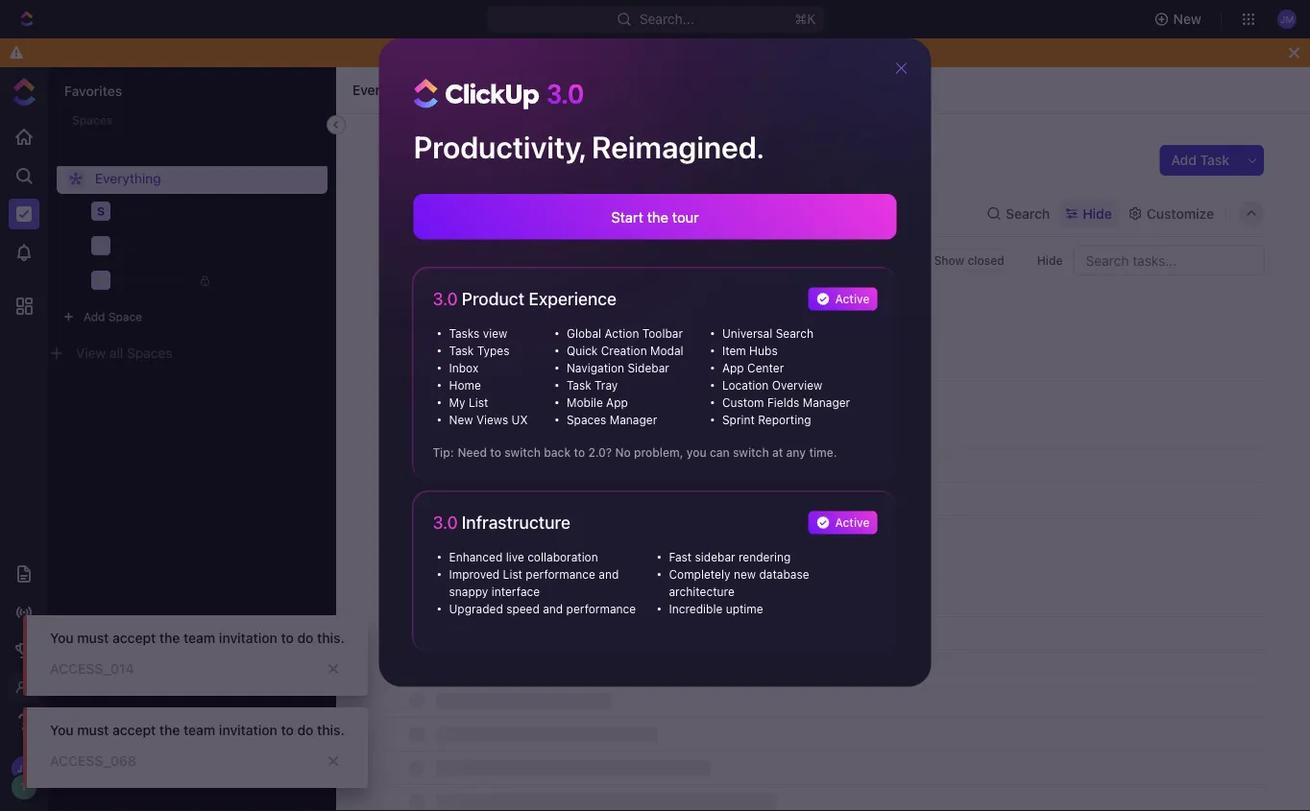 Task type: locate. For each thing, give the bounding box(es) containing it.
you up access_014
[[50, 631, 74, 646]]

performance down collaboration
[[526, 568, 595, 582]]

1 vertical spatial space
[[154, 238, 191, 253]]

user group image
[[94, 240, 108, 252]]

you must accept the team invitation to do this.
[[50, 631, 345, 646], [50, 723, 345, 739]]

must up the access_068
[[77, 723, 109, 739]]

1 horizontal spatial everything link
[[348, 79, 425, 102]]

1 vertical spatial manager
[[610, 414, 657, 427]]

1 horizontal spatial and
[[599, 568, 619, 582]]

2 team from the top
[[184, 723, 215, 739]]

you must accept the team invitation to do this. for access_014
[[50, 631, 345, 646]]

manager down overview
[[803, 396, 850, 410]]

space
[[119, 204, 156, 218], [154, 238, 191, 253], [108, 310, 142, 324]]

back
[[544, 446, 571, 460]]

performance inside the completely new database architecture upgraded speed and performance
[[566, 603, 636, 616]]

active down time.
[[835, 516, 870, 530]]

space up view all spaces
[[108, 310, 142, 324]]

inbox
[[449, 362, 479, 375]]

0 vertical spatial manager
[[803, 396, 850, 410]]

hide down "search" button
[[1037, 254, 1063, 267]]

location overview my list
[[449, 379, 823, 410]]

and inside the completely new database architecture upgraded speed and performance
[[543, 603, 563, 616]]

0 vertical spatial add
[[1171, 152, 1197, 168]]

all
[[109, 345, 123, 361]]

2 vertical spatial task
[[567, 379, 591, 392]]

0 horizontal spatial switch
[[505, 446, 541, 460]]

1 vertical spatial list
[[469, 396, 488, 410]]

view
[[483, 327, 508, 341]]

incredible uptime
[[669, 603, 763, 616]]

1 must from the top
[[77, 631, 109, 646]]

0 horizontal spatial manager
[[610, 414, 657, 427]]

1 this. from the top
[[317, 631, 345, 646]]

1 vertical spatial the
[[159, 631, 180, 646]]

2 vertical spatial list
[[503, 568, 523, 582]]

list left board link
[[407, 206, 430, 221]]

notifications?
[[651, 45, 737, 61]]

the for access_068
[[159, 723, 180, 739]]

task tray
[[567, 379, 618, 392]]

board
[[466, 206, 504, 221]]

home
[[449, 379, 481, 392]]

1 vertical spatial accept
[[112, 723, 156, 739]]

space up 'team'
[[119, 204, 156, 218]]

1 3.0 from the top
[[433, 289, 458, 309]]

you left 'can'
[[687, 446, 707, 460]]

1 vertical spatial app
[[606, 396, 628, 410]]

task inside universal search task types
[[449, 344, 474, 358]]

do for access_014
[[297, 631, 314, 646]]

0 vertical spatial new
[[1173, 11, 1202, 27]]

1 vertical spatial active
[[835, 516, 870, 530]]

app
[[722, 362, 744, 375], [606, 396, 628, 410]]

this. for access_014
[[317, 631, 345, 646]]

sprint
[[722, 414, 755, 427]]

2 accept from the top
[[112, 723, 156, 739]]

team space
[[119, 238, 191, 253]]

2 you must accept the team invitation to do this. from the top
[[50, 723, 345, 739]]

search inside button
[[1006, 206, 1050, 221]]

the for access_014
[[159, 631, 180, 646]]

search up the hubs
[[776, 327, 814, 341]]

0 horizontal spatial task
[[449, 344, 474, 358]]

1 horizontal spatial new
[[1173, 11, 1202, 27]]

2 horizontal spatial list
[[503, 568, 523, 582]]

switch down ux
[[505, 446, 541, 460]]

1 horizontal spatial search
[[1006, 206, 1050, 221]]

new
[[1173, 11, 1202, 27], [449, 414, 473, 427]]

views
[[476, 414, 508, 427]]

0 vertical spatial and
[[599, 568, 619, 582]]

add space
[[84, 310, 142, 324]]

add inside button
[[1171, 152, 1197, 168]]

1 vertical spatial everything link
[[57, 163, 328, 194]]

1 horizontal spatial app
[[722, 362, 744, 375]]

accept
[[112, 631, 156, 646], [112, 723, 156, 739]]

0 horizontal spatial new
[[449, 414, 473, 427]]

new
[[734, 568, 756, 582]]

universal
[[722, 327, 773, 341]]

2 vertical spatial space
[[108, 310, 142, 324]]

new inside 'custom fields manager new views ux'
[[449, 414, 473, 427]]

enhanced
[[449, 551, 503, 564]]

0 horizontal spatial everything link
[[57, 163, 328, 194]]

performance
[[526, 568, 595, 582], [566, 603, 636, 616]]

1 vertical spatial add
[[84, 310, 105, 324]]

you for access_014
[[50, 631, 74, 646]]

invitation for access_068
[[219, 723, 277, 739]]

1 switch from the left
[[505, 446, 541, 460]]

invitation for access_014
[[219, 631, 277, 646]]

you
[[50, 631, 74, 646], [50, 723, 74, 739]]

2 switch from the left
[[733, 446, 769, 460]]

3.0 infrastructure
[[433, 512, 571, 533]]

0 vertical spatial task
[[1200, 152, 1230, 168]]

space, , element
[[91, 202, 110, 221]]

0 vertical spatial accept
[[112, 631, 156, 646]]

custom fields manager new views ux
[[449, 396, 850, 427]]

space right 'team'
[[154, 238, 191, 253]]

experience
[[529, 289, 617, 309]]

performance down fast sidebar rendering improved list performance and snappy interface
[[566, 603, 636, 616]]

you right do
[[473, 45, 496, 61]]

0 vertical spatial the
[[647, 208, 668, 225]]

1 vertical spatial you must accept the team invitation to do this.
[[50, 723, 345, 739]]

1 team from the top
[[184, 631, 215, 646]]

tour
[[672, 208, 699, 225]]

team for access_068
[[184, 723, 215, 739]]

1 vertical spatial this.
[[317, 723, 345, 739]]

0 vertical spatial team
[[184, 631, 215, 646]]

1 active from the top
[[835, 292, 870, 306]]

types
[[477, 344, 510, 358]]

manager down "location overview my list"
[[610, 414, 657, 427]]

must for access_014
[[77, 631, 109, 646]]

add up customize
[[1171, 152, 1197, 168]]

everything
[[353, 82, 421, 98], [382, 144, 519, 175], [95, 171, 161, 186]]

3.0 up 'enhanced'
[[433, 512, 458, 533]]

1 do from the top
[[297, 631, 314, 646]]

do for access_068
[[297, 723, 314, 739]]

hide left customize 'button'
[[1083, 206, 1112, 221]]

search up hide button
[[1006, 206, 1050, 221]]

0 vertical spatial everything link
[[348, 79, 425, 102]]

add task
[[1171, 152, 1230, 168]]

search
[[1006, 206, 1050, 221], [776, 327, 814, 341]]

overview
[[772, 379, 823, 392]]

0 horizontal spatial and
[[543, 603, 563, 616]]

task
[[1200, 152, 1230, 168], [449, 344, 474, 358], [567, 379, 591, 392]]

add
[[1171, 152, 1197, 168], [84, 310, 105, 324]]

accept up the access_068
[[112, 723, 156, 739]]

0 vertical spatial 3.0
[[433, 289, 458, 309]]

active down assignees button
[[835, 292, 870, 306]]

0 vertical spatial this.
[[317, 631, 345, 646]]

app center home
[[449, 362, 784, 392]]

team space link
[[119, 231, 304, 261]]

2 vertical spatial hide
[[1037, 254, 1063, 267]]

1 invitation from the top
[[219, 631, 277, 646]]

any
[[786, 446, 806, 460]]

3.0
[[433, 289, 458, 309], [433, 512, 458, 533]]

1 horizontal spatial task
[[567, 379, 591, 392]]

0 vertical spatial you
[[473, 45, 496, 61]]

list down 'live'
[[503, 568, 523, 582]]

0 horizontal spatial add
[[84, 310, 105, 324]]

and for speed
[[543, 603, 563, 616]]

2 invitation from the top
[[219, 723, 277, 739]]

0 vertical spatial hide
[[802, 45, 832, 61]]

active for 3.0 infrastructure
[[835, 516, 870, 530]]

2 must from the top
[[77, 723, 109, 739]]

1 horizontal spatial add
[[1171, 152, 1197, 168]]

list right my
[[469, 396, 488, 410]]

2 you from the top
[[50, 723, 74, 739]]

2 horizontal spatial task
[[1200, 152, 1230, 168]]

performance inside fast sidebar rendering improved list performance and snappy interface
[[526, 568, 595, 582]]

favorites
[[64, 83, 122, 99]]

task up mobile
[[567, 379, 591, 392]]

manager
[[803, 396, 850, 410], [610, 414, 657, 427]]

do
[[297, 631, 314, 646], [297, 723, 314, 739]]

0 vertical spatial must
[[77, 631, 109, 646]]

team for access_014
[[184, 631, 215, 646]]

view all spaces link
[[76, 345, 172, 361]]

1 vertical spatial task
[[449, 344, 474, 358]]

mobile app
[[567, 396, 628, 410]]

1 horizontal spatial hide
[[1037, 254, 1063, 267]]

1 horizontal spatial you
[[687, 446, 707, 460]]

1 vertical spatial and
[[543, 603, 563, 616]]

task up customize
[[1200, 152, 1230, 168]]

the inside start the tour button
[[647, 208, 668, 225]]

0 vertical spatial do
[[297, 631, 314, 646]]

2 3.0 from the top
[[433, 512, 458, 533]]

add up view on the left
[[84, 310, 105, 324]]

1 vertical spatial team
[[184, 723, 215, 739]]

0 vertical spatial search
[[1006, 206, 1050, 221]]

0 vertical spatial you
[[50, 631, 74, 646]]

0 vertical spatial invitation
[[219, 631, 277, 646]]

quick
[[567, 344, 598, 358]]

0 vertical spatial performance
[[526, 568, 595, 582]]

0 vertical spatial active
[[835, 292, 870, 306]]

3.0 up tasks
[[433, 289, 458, 309]]

upgraded
[[449, 603, 503, 616]]

1 horizontal spatial list
[[469, 396, 488, 410]]

and inside fast sidebar rendering improved list performance and snappy interface
[[599, 568, 619, 582]]

2 horizontal spatial hide
[[1083, 206, 1112, 221]]

hide button
[[1060, 200, 1118, 227]]

location
[[722, 379, 769, 392]]

enable
[[550, 45, 592, 61]]

you
[[473, 45, 496, 61], [687, 446, 707, 460]]

app down item
[[722, 362, 744, 375]]

navigation
[[567, 362, 624, 375]]

quick creation modal
[[567, 344, 684, 358]]

1 vertical spatial must
[[77, 723, 109, 739]]

0 vertical spatial you must accept the team invitation to do this.
[[50, 631, 345, 646]]

space for team space
[[154, 238, 191, 253]]

globe image
[[95, 275, 107, 286]]

spaces
[[72, 113, 113, 127], [64, 119, 111, 134], [127, 345, 172, 361], [567, 414, 606, 427]]

1 accept from the top
[[112, 631, 156, 646]]

observatory
[[119, 273, 193, 287]]

0 vertical spatial list
[[407, 206, 430, 221]]

1 vertical spatial performance
[[566, 603, 636, 616]]

1 vertical spatial you
[[50, 723, 74, 739]]

1 vertical spatial hide
[[1083, 206, 1112, 221]]

must up access_014
[[77, 631, 109, 646]]

must
[[77, 631, 109, 646], [77, 723, 109, 739]]

switch left at
[[733, 446, 769, 460]]

2 do from the top
[[297, 723, 314, 739]]

space link
[[119, 196, 304, 227]]

accept up access_014
[[112, 631, 156, 646]]

2 this. from the top
[[317, 723, 345, 739]]

2 active from the top
[[835, 516, 870, 530]]

1 you must accept the team invitation to do this. from the top
[[50, 631, 345, 646]]

hide inside dropdown button
[[1083, 206, 1112, 221]]

1 vertical spatial invitation
[[219, 723, 277, 739]]

1 horizontal spatial manager
[[803, 396, 850, 410]]

1 you from the top
[[50, 631, 74, 646]]

time.
[[809, 446, 837, 460]]

1 vertical spatial you
[[687, 446, 707, 460]]

the
[[647, 208, 668, 225], [159, 631, 180, 646], [159, 723, 180, 739]]

search inside universal search task types
[[776, 327, 814, 341]]

global action toolbar
[[567, 327, 683, 341]]

2 vertical spatial the
[[159, 723, 180, 739]]

global
[[567, 327, 601, 341]]

you up the access_068
[[50, 723, 74, 739]]

task up the inbox
[[449, 344, 474, 358]]

customize
[[1147, 206, 1214, 221]]

sidebar
[[628, 362, 669, 375]]

observatory link
[[119, 265, 304, 296]]

spaces inside productivity, reimagined. dialog
[[567, 414, 606, 427]]

1 vertical spatial do
[[297, 723, 314, 739]]

1 vertical spatial 3.0
[[433, 512, 458, 533]]

spaces link
[[49, 119, 111, 134]]

0 horizontal spatial search
[[776, 327, 814, 341]]

0 horizontal spatial app
[[606, 396, 628, 410]]

want
[[499, 45, 530, 61]]

search button
[[981, 200, 1056, 227]]

this. for access_068
[[317, 723, 345, 739]]

hide left "this" at the right top of page
[[802, 45, 832, 61]]

view
[[76, 345, 106, 361]]

to
[[534, 45, 546, 61], [490, 446, 501, 460], [574, 446, 585, 460], [281, 631, 294, 646], [281, 723, 294, 739]]

invitation
[[219, 631, 277, 646], [219, 723, 277, 739]]

app up spaces manager
[[606, 396, 628, 410]]

navigation sidebar
[[567, 362, 669, 375]]

0 vertical spatial app
[[722, 362, 744, 375]]

incredible
[[669, 603, 723, 616]]

space for add space
[[108, 310, 142, 324]]

1 horizontal spatial switch
[[733, 446, 769, 460]]

1 vertical spatial search
[[776, 327, 814, 341]]

1 vertical spatial new
[[449, 414, 473, 427]]



Task type: vqa. For each thing, say whether or not it's contained in the screenshot.
New inside button
yes



Task type: describe. For each thing, give the bounding box(es) containing it.
2.0?
[[588, 446, 612, 460]]

calendar
[[539, 206, 596, 221]]

new button
[[1147, 4, 1213, 35]]

fast
[[669, 551, 692, 564]]

3.0 for 3.0 infrastructure
[[433, 512, 458, 533]]

speed
[[506, 603, 540, 616]]

view all spaces
[[76, 345, 172, 361]]

team
[[119, 238, 151, 253]]

app inside the app center home
[[722, 362, 744, 375]]

productivity, reimagined.
[[414, 129, 764, 165]]

completely
[[669, 568, 731, 582]]

manager inside 'custom fields manager new views ux'
[[803, 396, 850, 410]]

ux
[[512, 414, 528, 427]]

productivity, reimagined. dialog
[[379, 38, 931, 687]]

reimagined.
[[592, 129, 764, 165]]

action
[[605, 327, 639, 341]]

new inside button
[[1173, 11, 1202, 27]]

architecture
[[669, 585, 735, 599]]

access_068
[[50, 754, 136, 769]]

snappy
[[449, 585, 488, 599]]

calendar link
[[535, 200, 596, 227]]

you inside productivity, reimagined. dialog
[[687, 446, 707, 460]]

hide button
[[1029, 249, 1071, 272]]

accept for access_014
[[112, 631, 156, 646]]

can
[[710, 446, 730, 460]]

favorites button
[[64, 83, 122, 99]]

you must accept the team invitation to do this. for access_068
[[50, 723, 345, 739]]

need
[[458, 446, 487, 460]]

sprint reporting
[[722, 414, 811, 427]]

do you want to enable browser notifications? enable hide this
[[452, 45, 859, 61]]

tasks
[[449, 327, 480, 341]]

⌘k
[[795, 11, 816, 27]]

completely new database architecture upgraded speed and performance
[[449, 568, 809, 616]]

customize button
[[1122, 200, 1220, 227]]

rendering
[[739, 551, 791, 564]]

enable
[[750, 45, 793, 61]]

fields
[[767, 396, 800, 410]]

access_014
[[50, 661, 134, 677]]

you for access_068
[[50, 723, 74, 739]]

add for add task
[[1171, 152, 1197, 168]]

improved
[[449, 568, 500, 582]]

problem,
[[634, 446, 683, 460]]

item
[[722, 344, 746, 358]]

interface
[[492, 585, 540, 599]]

modal
[[650, 344, 684, 358]]

0 horizontal spatial list
[[407, 206, 430, 221]]

fast sidebar rendering improved list performance and snappy interface
[[449, 551, 791, 599]]

0 vertical spatial space
[[119, 204, 156, 218]]

board link
[[462, 200, 504, 227]]

tip:
[[433, 446, 454, 460]]

uptime
[[726, 603, 763, 616]]

Search tasks... text field
[[1074, 246, 1264, 275]]

this
[[835, 45, 859, 61]]

start
[[611, 208, 643, 225]]

active for 3.0 product experience
[[835, 292, 870, 306]]

productivity,
[[414, 129, 585, 165]]

must for access_068
[[77, 723, 109, 739]]

accept for access_068
[[112, 723, 156, 739]]

add task button
[[1160, 145, 1241, 176]]

item hubs inbox
[[449, 344, 778, 375]]

hubs
[[749, 344, 778, 358]]

tip: need to switch back to 2.0? no problem, you can switch at any time.
[[433, 446, 837, 460]]

list inside "location overview my list"
[[469, 396, 488, 410]]

0 horizontal spatial hide
[[802, 45, 832, 61]]

universal search task types
[[449, 327, 814, 358]]

0 horizontal spatial you
[[473, 45, 496, 61]]

do
[[452, 45, 469, 61]]

reporting
[[758, 414, 811, 427]]

tasks view
[[449, 327, 508, 341]]

infrastructure
[[462, 512, 571, 533]]

and for performance
[[599, 568, 619, 582]]

assignees button
[[820, 249, 906, 272]]

add for add space
[[84, 310, 105, 324]]

s
[[97, 205, 105, 218]]

product
[[462, 289, 525, 309]]

database
[[759, 568, 809, 582]]

enhanced live collaboration
[[449, 551, 598, 564]]

tray
[[595, 379, 618, 392]]

list inside fast sidebar rendering improved list performance and snappy interface
[[503, 568, 523, 582]]

hide inside button
[[1037, 254, 1063, 267]]

list link
[[403, 200, 430, 227]]

mobile
[[567, 396, 603, 410]]

task inside button
[[1200, 152, 1230, 168]]

my
[[449, 396, 465, 410]]

collaboration
[[528, 551, 598, 564]]

center
[[747, 362, 784, 375]]

search...
[[639, 11, 694, 27]]

live
[[506, 551, 524, 564]]

at
[[772, 446, 783, 460]]

creation
[[601, 344, 647, 358]]

3.0 for 3.0 product experience
[[433, 289, 458, 309]]

start the tour
[[611, 208, 699, 225]]



